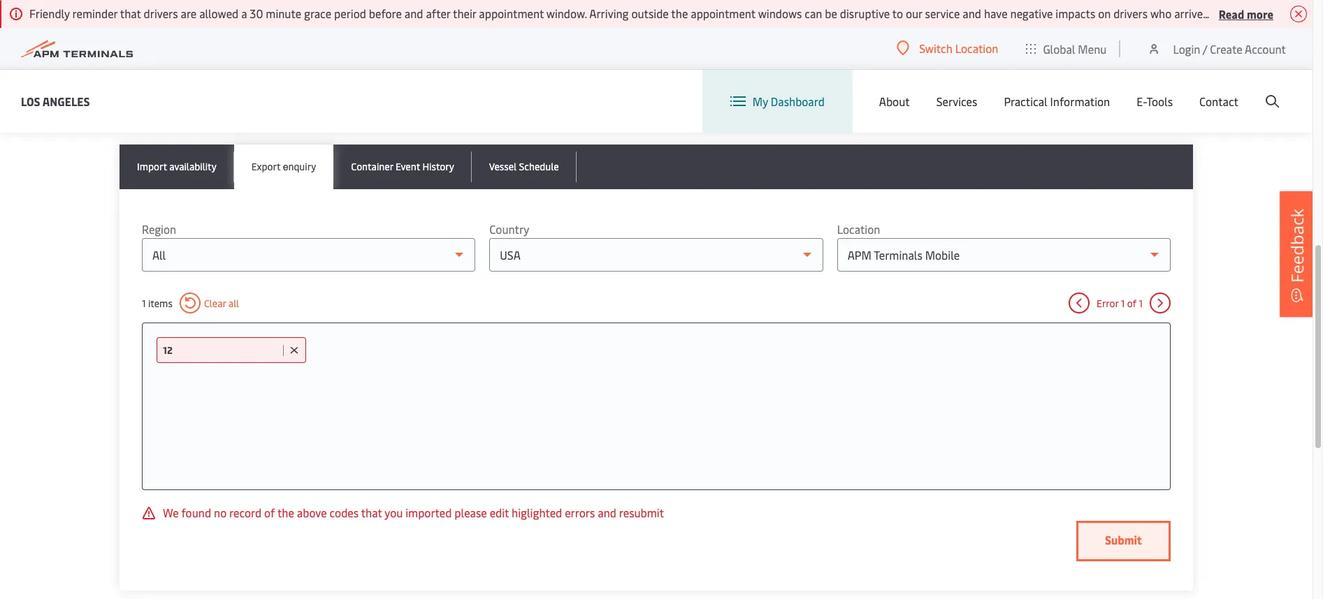 Task type: describe. For each thing, give the bounding box(es) containing it.
you
[[385, 505, 403, 521]]

import
[[137, 160, 167, 173]]

1 horizontal spatial that
[[361, 505, 382, 521]]

country
[[490, 222, 529, 237]]

1 horizontal spatial and
[[598, 505, 617, 521]]

windows
[[758, 6, 802, 21]]

event
[[396, 160, 420, 173]]

read more button
[[1219, 5, 1274, 22]]

error 1 of 1
[[1097, 297, 1143, 310]]

arr
[[1310, 6, 1323, 21]]

friendly
[[29, 6, 70, 21]]

higlighted
[[512, 505, 562, 521]]

above
[[297, 505, 327, 521]]

0 vertical spatial location
[[955, 41, 998, 56]]

2 drivers from the left
[[1114, 6, 1148, 21]]

again
[[183, 67, 229, 94]]

switch
[[919, 41, 953, 56]]

e-tools button
[[1137, 70, 1173, 133]]

global
[[1043, 41, 1075, 56]]

1 on from the left
[[1098, 6, 1111, 21]]

record
[[229, 505, 262, 521]]

0 horizontal spatial location
[[837, 222, 880, 237]]

tab list containing import availability
[[120, 145, 1193, 189]]

vessel schedule button
[[472, 145, 577, 189]]

container
[[351, 160, 393, 173]]

a
[[241, 6, 247, 21]]

no
[[214, 505, 227, 521]]

drivers
[[1249, 6, 1284, 21]]

1 vertical spatial of
[[264, 505, 275, 521]]

read
[[1219, 6, 1244, 21]]

3 1 from the left
[[1139, 297, 1143, 310]]

found
[[181, 505, 211, 521]]

please
[[455, 505, 487, 521]]

los
[[21, 93, 40, 109]]

minute
[[266, 6, 301, 21]]

window.
[[546, 6, 587, 21]]

to
[[892, 6, 903, 21]]

availability
[[169, 160, 217, 173]]

more
[[1247, 6, 1274, 21]]

2 1 from the left
[[1121, 297, 1125, 310]]

menu
[[1078, 41, 1107, 56]]

search
[[120, 67, 178, 94]]

reminder
[[72, 6, 118, 21]]

outside
[[632, 6, 669, 21]]

2 horizontal spatial that
[[1286, 6, 1307, 21]]

who
[[1151, 6, 1172, 21]]

arrive
[[1174, 6, 1203, 21]]

export
[[251, 160, 281, 173]]

login / create account
[[1173, 41, 1286, 56]]

vessel schedule
[[489, 160, 559, 173]]

after
[[426, 6, 450, 21]]

clear all
[[204, 297, 239, 310]]

their
[[453, 6, 476, 21]]

have
[[984, 6, 1008, 21]]

2 horizontal spatial and
[[963, 6, 981, 21]]

codes
[[330, 505, 359, 521]]

friendly reminder that drivers are allowed a 30 minute grace period before and after their appointment window. arriving outside the appointment windows can be disruptive to our service and have negative impacts on drivers who arrive on time. drivers that arr
[[29, 6, 1323, 21]]

history
[[422, 160, 454, 173]]

information
[[1050, 94, 1110, 109]]

errors
[[565, 505, 595, 521]]

0 vertical spatial of
[[1127, 297, 1137, 310]]

0 horizontal spatial and
[[405, 6, 423, 21]]

region
[[142, 222, 176, 237]]

read more
[[1219, 6, 1274, 21]]

are
[[181, 6, 197, 21]]

vessel
[[489, 160, 517, 173]]

resubmit
[[619, 505, 664, 521]]

еnquiry
[[283, 160, 316, 173]]

service
[[925, 6, 960, 21]]

1 appointment from the left
[[479, 6, 544, 21]]

time.
[[1221, 6, 1246, 21]]

0 horizontal spatial that
[[120, 6, 141, 21]]

negative
[[1010, 6, 1053, 21]]

contact
[[1200, 94, 1239, 109]]

import availability button
[[120, 145, 234, 189]]

previous error image
[[1069, 293, 1090, 314]]

clear all button
[[180, 293, 239, 314]]



Task type: vqa. For each thing, say whether or not it's contained in the screenshot.
after
yes



Task type: locate. For each thing, give the bounding box(es) containing it.
submit button
[[1076, 521, 1171, 562]]

switch location
[[919, 41, 998, 56]]

we found no record of the above codes that you imported please edit higlighted errors and resubmit
[[163, 505, 664, 521]]

0 vertical spatial the
[[671, 6, 688, 21]]

e-tools
[[1137, 94, 1173, 109]]

account
[[1245, 41, 1286, 56]]

practical information button
[[1004, 70, 1110, 133]]

0 horizontal spatial the
[[277, 505, 294, 521]]

1 items
[[142, 297, 173, 310]]

export еnquiry
[[251, 160, 316, 173]]

1 horizontal spatial location
[[955, 41, 998, 56]]

and right errors
[[598, 505, 617, 521]]

grace
[[304, 6, 331, 21]]

container event history button
[[334, 145, 472, 189]]

export еnquiry button
[[234, 145, 334, 189]]

1 horizontal spatial appointment
[[691, 6, 756, 21]]

that
[[120, 6, 141, 21], [1286, 6, 1307, 21], [361, 505, 382, 521]]

feedback
[[1286, 209, 1309, 283]]

appointment left windows
[[691, 6, 756, 21]]

1 left items at the left
[[142, 297, 146, 310]]

and
[[405, 6, 423, 21], [963, 6, 981, 21], [598, 505, 617, 521]]

1 horizontal spatial of
[[1127, 297, 1137, 310]]

imported
[[406, 505, 452, 521]]

edit
[[490, 505, 509, 521]]

before
[[369, 6, 402, 21]]

1 horizontal spatial the
[[671, 6, 688, 21]]

drivers left the who
[[1114, 6, 1148, 21]]

be
[[825, 6, 837, 21]]

0 horizontal spatial 1
[[142, 297, 146, 310]]

the left above
[[277, 505, 294, 521]]

1 vertical spatial location
[[837, 222, 880, 237]]

of right error
[[1127, 297, 1137, 310]]

1 horizontal spatial drivers
[[1114, 6, 1148, 21]]

clear
[[204, 297, 226, 310]]

tools
[[1147, 94, 1173, 109]]

search again
[[120, 67, 229, 94]]

1 horizontal spatial on
[[1206, 6, 1218, 21]]

1 left next error image
[[1139, 297, 1143, 310]]

2 horizontal spatial 1
[[1139, 297, 1143, 310]]

feedback button
[[1280, 191, 1315, 317]]

can
[[805, 6, 822, 21]]

None text field
[[163, 344, 280, 357]]

we
[[163, 505, 179, 521]]

period
[[334, 6, 366, 21]]

0 horizontal spatial of
[[264, 505, 275, 521]]

global menu
[[1043, 41, 1107, 56]]

on left read
[[1206, 6, 1218, 21]]

on right impacts
[[1098, 6, 1111, 21]]

login / create account link
[[1147, 28, 1286, 69]]

global menu button
[[1012, 28, 1121, 70]]

angeles
[[42, 93, 90, 109]]

of right record
[[264, 505, 275, 521]]

1 drivers from the left
[[144, 6, 178, 21]]

that right reminder
[[120, 6, 141, 21]]

0 horizontal spatial on
[[1098, 6, 1111, 21]]

0 horizontal spatial appointment
[[479, 6, 544, 21]]

of
[[1127, 297, 1137, 310], [264, 505, 275, 521]]

1 right error
[[1121, 297, 1125, 310]]

e-
[[1137, 94, 1147, 109]]

0 horizontal spatial drivers
[[144, 6, 178, 21]]

impacts
[[1056, 6, 1096, 21]]

create
[[1210, 41, 1243, 56]]

on
[[1098, 6, 1111, 21], [1206, 6, 1218, 21]]

2 on from the left
[[1206, 6, 1218, 21]]

los angeles link
[[21, 93, 90, 110]]

error
[[1097, 297, 1119, 310]]

import availability
[[137, 160, 217, 173]]

all
[[228, 297, 239, 310]]

2 appointment from the left
[[691, 6, 756, 21]]

the right outside on the top of the page
[[671, 6, 688, 21]]

switch location button
[[897, 41, 998, 56]]

appointment right "their"
[[479, 6, 544, 21]]

/
[[1203, 41, 1208, 56]]

tab list
[[120, 145, 1193, 189]]

disruptive
[[840, 6, 890, 21]]

los angeles
[[21, 93, 90, 109]]

close alert image
[[1290, 6, 1307, 22]]

and left the have
[[963, 6, 981, 21]]

container event history
[[351, 160, 454, 173]]

the
[[671, 6, 688, 21], [277, 505, 294, 521]]

arriving
[[589, 6, 629, 21]]

location
[[955, 41, 998, 56], [837, 222, 880, 237]]

schedule
[[519, 160, 559, 173]]

1 horizontal spatial 1
[[1121, 297, 1125, 310]]

that left you
[[361, 505, 382, 521]]

1
[[142, 297, 146, 310], [1121, 297, 1125, 310], [1139, 297, 1143, 310]]

and left after
[[405, 6, 423, 21]]

our
[[906, 6, 923, 21]]

submit
[[1105, 533, 1142, 548]]

allowed
[[199, 6, 239, 21]]

30
[[250, 6, 263, 21]]

practical
[[1004, 94, 1048, 109]]

that left arr
[[1286, 6, 1307, 21]]

drivers
[[144, 6, 178, 21], [1114, 6, 1148, 21]]

1 1 from the left
[[142, 297, 146, 310]]

drivers left are
[[144, 6, 178, 21]]

next error image
[[1150, 293, 1171, 314]]

items
[[148, 297, 173, 310]]

1 vertical spatial the
[[277, 505, 294, 521]]

contact button
[[1200, 70, 1239, 133]]

practical information
[[1004, 94, 1110, 109]]



